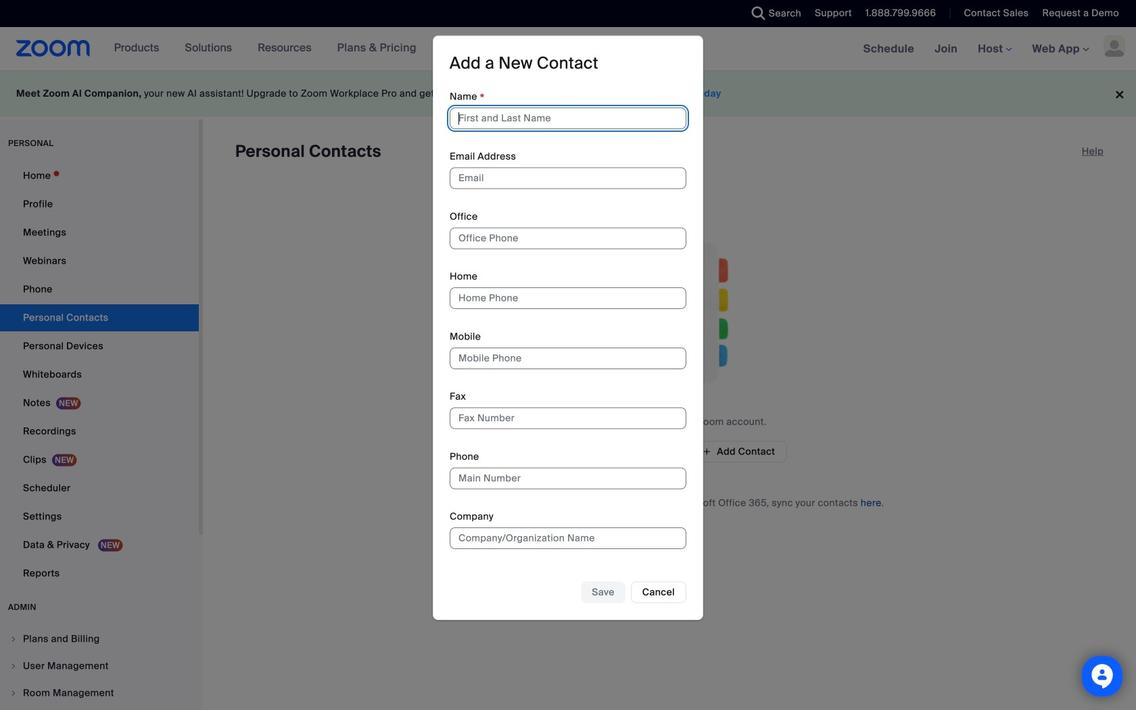 Task type: describe. For each thing, give the bounding box(es) containing it.
Home Phone text field
[[450, 288, 687, 309]]

First and Last Name text field
[[450, 108, 687, 129]]

add image
[[702, 446, 712, 458]]

Email text field
[[450, 168, 687, 189]]

Mobile Phone text field
[[450, 348, 687, 369]]

Fax Number text field
[[450, 408, 687, 429]]

Main Number text field
[[450, 468, 687, 489]]



Task type: vqa. For each thing, say whether or not it's contained in the screenshot.
meetings navigation
yes



Task type: locate. For each thing, give the bounding box(es) containing it.
dialog
[[433, 36, 704, 621]]

personal menu menu
[[0, 162, 199, 589]]

footer
[[0, 70, 1137, 117]]

product information navigation
[[104, 27, 427, 70]]

Company/Organization Name text field
[[450, 528, 687, 549]]

banner
[[0, 27, 1137, 71]]

Office Phone text field
[[450, 228, 687, 249]]

admin menu menu
[[0, 627, 199, 710]]

meetings navigation
[[854, 27, 1137, 71]]



